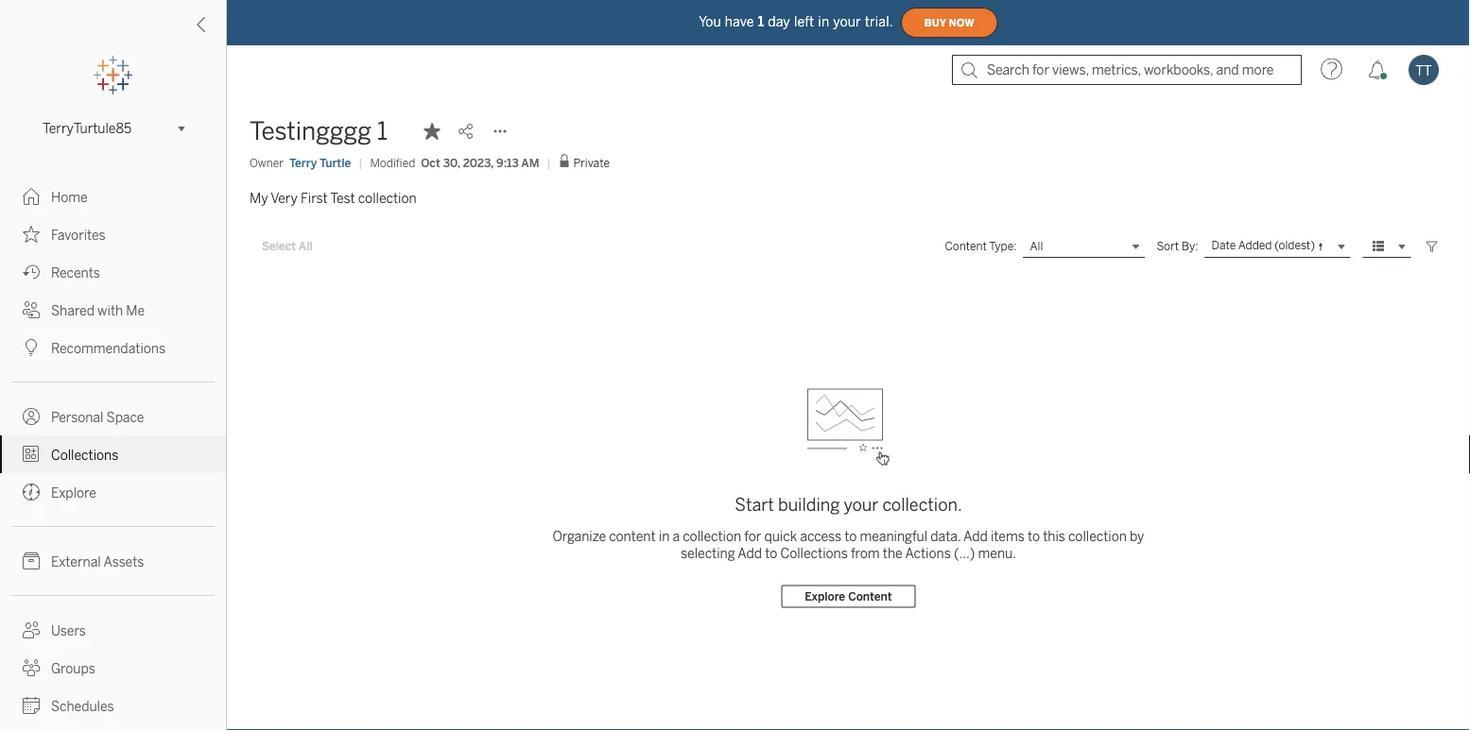 Task type: describe. For each thing, give the bounding box(es) containing it.
Search for views, metrics, workbooks, and more text field
[[952, 55, 1302, 85]]

all button
[[1023, 235, 1145, 258]]

meaningful
[[860, 529, 928, 545]]

in inside organize content in a collection for quick access to meaningful data. add items to this collection by selecting add to collections from the actions (...) menu.
[[659, 529, 670, 545]]

0 horizontal spatial 1
[[377, 117, 388, 146]]

the
[[883, 546, 903, 562]]

personal space
[[51, 410, 144, 425]]

selecting
[[681, 546, 735, 562]]

assets
[[103, 555, 144, 570]]

0 vertical spatial your
[[833, 14, 861, 30]]

private
[[574, 156, 610, 170]]

terryturtule85
[[43, 121, 132, 136]]

buy
[[924, 17, 946, 29]]

home
[[51, 190, 88, 205]]

quick
[[764, 529, 797, 545]]

collection.
[[883, 495, 962, 515]]

terry
[[289, 156, 317, 170]]

you have 1 day left in your trial.
[[699, 14, 893, 30]]

groups
[[51, 661, 95, 677]]

start building your collection.
[[735, 495, 962, 515]]

date added (oldest)
[[1212, 239, 1315, 253]]

shared with me link
[[0, 291, 226, 329]]

by:
[[1182, 240, 1198, 253]]

trial.
[[865, 14, 893, 30]]

1 horizontal spatial 1
[[758, 14, 764, 30]]

personal space link
[[0, 398, 226, 436]]

organize content in a collection for quick access to meaningful data. add items to this collection by selecting add to collections from the actions (...) menu.
[[553, 529, 1144, 562]]

sort by:
[[1157, 240, 1198, 253]]

favorites
[[51, 227, 106, 243]]

actions
[[905, 546, 951, 562]]

all inside button
[[299, 240, 313, 254]]

schedules
[[51, 699, 114, 715]]

personal
[[51, 410, 103, 425]]

you
[[699, 14, 721, 30]]

main navigation. press the up and down arrow keys to access links. element
[[0, 178, 226, 731]]

0 vertical spatial content
[[945, 240, 987, 253]]

recommendations
[[51, 341, 166, 356]]

owner
[[250, 156, 284, 170]]

content type:
[[945, 240, 1017, 253]]

buy now
[[924, 17, 975, 29]]

2 horizontal spatial to
[[1028, 529, 1040, 545]]

shared
[[51, 303, 95, 319]]

collections inside organize content in a collection for quick access to meaningful data. add items to this collection by selecting add to collections from the actions (...) menu.
[[781, 546, 848, 562]]

turtle
[[320, 156, 351, 170]]

am
[[521, 156, 539, 170]]

buy now button
[[901, 8, 998, 38]]

explore for explore
[[51, 486, 96, 501]]

items
[[991, 529, 1025, 545]]

test
[[330, 190, 355, 206]]

access
[[800, 529, 842, 545]]

collections link
[[0, 436, 226, 474]]

collection for a
[[683, 529, 741, 545]]

0 horizontal spatial add
[[738, 546, 762, 562]]

recommendations link
[[0, 329, 226, 367]]

home link
[[0, 178, 226, 216]]

content
[[609, 529, 656, 545]]

select
[[262, 240, 296, 254]]

content inside 'button'
[[848, 590, 892, 604]]

this
[[1043, 529, 1065, 545]]

(oldest)
[[1275, 239, 1315, 253]]

2 horizontal spatial collection
[[1068, 529, 1127, 545]]

users
[[51, 624, 86, 639]]

added
[[1238, 239, 1272, 253]]

date added (oldest) button
[[1204, 235, 1351, 258]]

for
[[744, 529, 761, 545]]



Task type: locate. For each thing, give the bounding box(es) containing it.
0 horizontal spatial in
[[659, 529, 670, 545]]

add
[[963, 529, 988, 545], [738, 546, 762, 562]]

0 horizontal spatial collection
[[358, 190, 417, 206]]

explore inside 'button'
[[805, 590, 845, 604]]

external assets link
[[0, 543, 226, 581]]

all
[[299, 240, 313, 254], [1030, 240, 1043, 254]]

0 vertical spatial explore
[[51, 486, 96, 501]]

my very first test collection
[[250, 190, 417, 206]]

in
[[818, 14, 829, 30], [659, 529, 670, 545]]

explore content button
[[781, 586, 916, 608]]

explore content
[[805, 590, 892, 604]]

building
[[778, 495, 840, 515]]

all right type:
[[1030, 240, 1043, 254]]

data.
[[931, 529, 961, 545]]

to left this
[[1028, 529, 1040, 545]]

1 horizontal spatial all
[[1030, 240, 1043, 254]]

testingggg 1
[[250, 117, 388, 146]]

1
[[758, 14, 764, 30], [377, 117, 388, 146]]

menu.
[[978, 546, 1016, 562]]

collections
[[51, 448, 118, 463], [781, 546, 848, 562]]

2 all from the left
[[1030, 240, 1043, 254]]

1 | from the left
[[359, 156, 363, 170]]

collection up selecting
[[683, 529, 741, 545]]

collection down modified
[[358, 190, 417, 206]]

by
[[1130, 529, 1144, 545]]

recents link
[[0, 253, 226, 291]]

1 horizontal spatial to
[[845, 529, 857, 545]]

collections down the access
[[781, 546, 848, 562]]

explore inside "link"
[[51, 486, 96, 501]]

first
[[301, 190, 328, 206]]

external assets
[[51, 555, 144, 570]]

0 horizontal spatial explore
[[51, 486, 96, 501]]

left
[[794, 14, 814, 30]]

collection for test
[[358, 190, 417, 206]]

my
[[250, 190, 268, 206]]

start
[[735, 495, 774, 515]]

0 vertical spatial in
[[818, 14, 829, 30]]

0 horizontal spatial to
[[765, 546, 778, 562]]

have
[[725, 14, 754, 30]]

| right turtle
[[359, 156, 363, 170]]

modified
[[370, 156, 415, 170]]

to down quick
[[765, 546, 778, 562]]

groups link
[[0, 650, 226, 687]]

|
[[359, 156, 363, 170], [547, 156, 551, 170]]

me
[[126, 303, 145, 319]]

external
[[51, 555, 101, 570]]

1 vertical spatial explore
[[805, 590, 845, 604]]

a
[[673, 529, 680, 545]]

9:13
[[496, 156, 519, 170]]

0 horizontal spatial |
[[359, 156, 363, 170]]

1 horizontal spatial |
[[547, 156, 551, 170]]

collection
[[358, 190, 417, 206], [683, 529, 741, 545], [1068, 529, 1127, 545]]

now
[[949, 17, 975, 29]]

1 horizontal spatial content
[[945, 240, 987, 253]]

your up organize content in a collection for quick access to meaningful data. add items to this collection by selecting add to collections from the actions (...) menu.
[[844, 495, 879, 515]]

collection left by at the bottom of the page
[[1068, 529, 1127, 545]]

your
[[833, 14, 861, 30], [844, 495, 879, 515]]

1 vertical spatial collections
[[781, 546, 848, 562]]

select all
[[262, 240, 313, 254]]

list view image
[[1370, 238, 1387, 255]]

1 vertical spatial in
[[659, 529, 670, 545]]

0 vertical spatial 1
[[758, 14, 764, 30]]

shared with me
[[51, 303, 145, 319]]

1 horizontal spatial collection
[[683, 529, 741, 545]]

1 vertical spatial 1
[[377, 117, 388, 146]]

1 left day
[[758, 14, 764, 30]]

from
[[851, 546, 880, 562]]

content down from
[[848, 590, 892, 604]]

1 horizontal spatial in
[[818, 14, 829, 30]]

explore down collections link
[[51, 486, 96, 501]]

1 up modified
[[377, 117, 388, 146]]

1 horizontal spatial collections
[[781, 546, 848, 562]]

1 vertical spatial your
[[844, 495, 879, 515]]

all inside dropdown button
[[1030, 240, 1043, 254]]

in right left
[[818, 14, 829, 30]]

favorites link
[[0, 216, 226, 253]]

sort
[[1157, 240, 1179, 253]]

users link
[[0, 612, 226, 650]]

explore link
[[0, 474, 226, 512]]

organize
[[553, 529, 606, 545]]

terryturtule85 button
[[35, 117, 191, 140]]

explore for explore content
[[805, 590, 845, 604]]

space
[[106, 410, 144, 425]]

2 | from the left
[[547, 156, 551, 170]]

(...)
[[954, 546, 975, 562]]

your left trial.
[[833, 14, 861, 30]]

owner terry turtle | modified oct 30, 2023, 9:13 am |
[[250, 156, 551, 170]]

collections down personal at left bottom
[[51, 448, 118, 463]]

add up (...)
[[963, 529, 988, 545]]

1 vertical spatial content
[[848, 590, 892, 604]]

select all button
[[250, 235, 325, 258]]

30,
[[443, 156, 460, 170]]

0 horizontal spatial collections
[[51, 448, 118, 463]]

0 horizontal spatial content
[[848, 590, 892, 604]]

1 horizontal spatial explore
[[805, 590, 845, 604]]

0 horizontal spatial all
[[299, 240, 313, 254]]

to up from
[[845, 529, 857, 545]]

0 vertical spatial add
[[963, 529, 988, 545]]

oct
[[421, 156, 440, 170]]

recents
[[51, 265, 100, 281]]

schedules link
[[0, 687, 226, 725]]

collections inside collections link
[[51, 448, 118, 463]]

in left 'a'
[[659, 529, 670, 545]]

2023,
[[463, 156, 494, 170]]

1 vertical spatial add
[[738, 546, 762, 562]]

all right select on the top of page
[[299, 240, 313, 254]]

date
[[1212, 239, 1236, 253]]

terry turtle link
[[289, 155, 351, 172]]

1 all from the left
[[299, 240, 313, 254]]

with
[[97, 303, 123, 319]]

content left type:
[[945, 240, 987, 253]]

to
[[845, 529, 857, 545], [1028, 529, 1040, 545], [765, 546, 778, 562]]

0 vertical spatial collections
[[51, 448, 118, 463]]

| right am
[[547, 156, 551, 170]]

1 horizontal spatial add
[[963, 529, 988, 545]]

type:
[[989, 240, 1017, 253]]

add down the for
[[738, 546, 762, 562]]

content
[[945, 240, 987, 253], [848, 590, 892, 604]]

very
[[271, 190, 298, 206]]

explore down organize content in a collection for quick access to meaningful data. add items to this collection by selecting add to collections from the actions (...) menu.
[[805, 590, 845, 604]]

day
[[768, 14, 790, 30]]

navigation panel element
[[0, 57, 226, 731]]

explore
[[51, 486, 96, 501], [805, 590, 845, 604]]

testingggg
[[250, 117, 371, 146]]



Task type: vqa. For each thing, say whether or not it's contained in the screenshot.
the bottom the Content
yes



